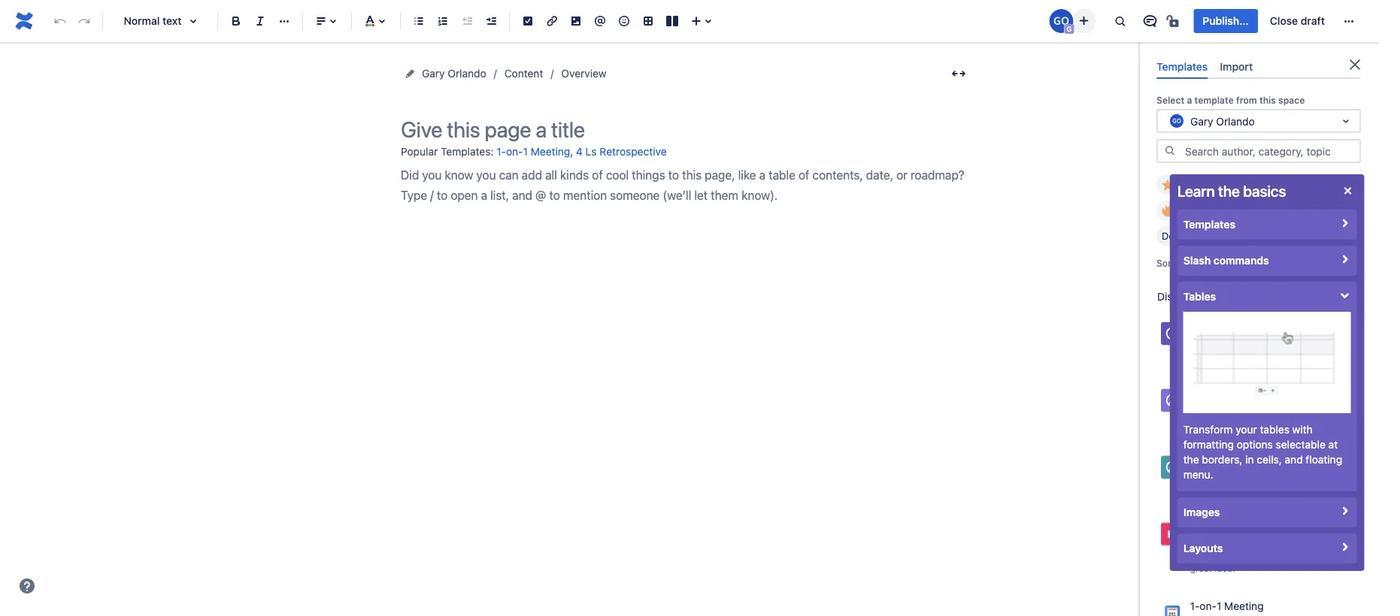 Task type: describe. For each thing, give the bounding box(es) containing it.
1 vertical spatial customer
[[1226, 417, 1266, 427]]

customer interview report turn customer interviews into insights with the customer interview report.
[[1190, 387, 1351, 427]]

basics for master
[[1238, 337, 1265, 348]]

basics for learn
[[1243, 182, 1286, 200]]

close
[[1270, 15, 1298, 27]]

your inside persona create personas to represent different user types of your product or service.
[[1248, 484, 1267, 494]]

for
[[1286, 551, 1297, 561]]

bullet list ⌘⇧8 image
[[410, 12, 428, 30]]

interviews
[[1254, 404, 1297, 415]]

turn
[[1190, 404, 1209, 415]]

retrospective
[[600, 146, 667, 158]]

my
[[1178, 179, 1192, 191]]

action item image
[[519, 12, 537, 30]]

the for learn
[[1218, 182, 1240, 200]]

in
[[1245, 454, 1254, 466]]

4 ls retrospective button
[[576, 140, 667, 165]]

1 vertical spatial 1-on-1 meeting button
[[1153, 594, 1364, 617]]

the for using
[[1221, 320, 1236, 333]]

more image
[[1340, 12, 1358, 30]]

or
[[1305, 484, 1313, 494]]

slash commands
[[1183, 255, 1269, 267]]

popular templates: 1-on-1 meeting , 4 ls retrospective
[[401, 145, 667, 158]]

brainstorming
[[1190, 551, 1249, 561]]

with inside master the basics and create superb pages with confidence.
[[1218, 350, 1236, 361]]

close draft
[[1270, 15, 1325, 27]]

draft
[[1301, 15, 1325, 27]]

publish... button
[[1194, 9, 1258, 33]]

borders,
[[1202, 454, 1243, 466]]

tables
[[1183, 291, 1216, 303]]

text
[[162, 15, 182, 27]]

at
[[1328, 439, 1338, 451]]

my templates button
[[1156, 175, 1248, 195]]

popular
[[401, 145, 438, 158]]

brainstorming
[[1190, 521, 1258, 533]]

orlando inside "link"
[[448, 67, 486, 80]]

and inside the "transform your tables with formatting options selectable at the borders, in cells, and floating menu."
[[1285, 454, 1303, 466]]

cells,
[[1257, 454, 1282, 466]]

select
[[1156, 95, 1184, 105]]

commands
[[1213, 255, 1269, 267]]

italic ⌘i image
[[251, 12, 269, 30]]

master
[[1190, 337, 1219, 348]]

my templates
[[1178, 179, 1242, 191]]

learn
[[1177, 182, 1215, 200]]

redo ⌘⇧z image
[[75, 12, 93, 30]]

slash commands button
[[1177, 246, 1357, 276]]

0 vertical spatial a
[[1187, 95, 1192, 105]]

report.
[[1309, 417, 1338, 427]]

selectable
[[1276, 439, 1326, 451]]

templates inside "dropdown button"
[[1183, 218, 1235, 231]]

all
[[1210, 291, 1221, 303]]

product
[[1269, 484, 1302, 494]]

brainstorming plan, run, and document a remote brainstorming session for your next great idea.
[[1190, 521, 1339, 574]]

using the editor tutorial
[[1190, 320, 1318, 333]]

1 vertical spatial gary orlando
[[1190, 115, 1255, 127]]

next
[[1321, 551, 1339, 561]]

1 inside popular templates: 1-on-1 meeting , 4 ls retrospective
[[523, 146, 528, 158]]

a inside brainstorming plan, run, and document a remote brainstorming session for your next great idea.
[[1296, 538, 1300, 549]]

space
[[1278, 95, 1305, 105]]

gary inside "link"
[[422, 67, 445, 80]]

1- inside popular templates: 1-on-1 meeting , 4 ls retrospective
[[496, 146, 506, 158]]

normal
[[124, 15, 160, 27]]

create
[[1190, 471, 1218, 482]]

tutorial
[[1275, 322, 1318, 331]]

images button
[[1177, 498, 1357, 528]]

normal text button
[[109, 5, 211, 38]]

1-on-1 meeting
[[1190, 600, 1264, 612]]

table image
[[639, 12, 657, 30]]

plan,
[[1190, 538, 1211, 549]]

emoji image
[[615, 12, 633, 30]]

represent
[[1273, 471, 1313, 482]]

the inside the "transform your tables with formatting options selectable at the borders, in cells, and floating menu."
[[1183, 454, 1199, 466]]

the inside customer interview report turn customer interviews into insights with the customer interview report.
[[1210, 417, 1224, 427]]

displaying
[[1157, 291, 1207, 303]]

persona create personas to represent different user types of your product or service.
[[1190, 454, 1352, 494]]

options
[[1237, 439, 1273, 451]]

sort
[[1156, 258, 1175, 269]]

persona
[[1190, 454, 1229, 466]]

your inside brainstorming plan, run, and document a remote brainstorming session for your next great idea.
[[1300, 551, 1318, 561]]

invite to edit image
[[1075, 12, 1093, 30]]

Give this page a title text field
[[401, 117, 972, 142]]

1 vertical spatial 1-
[[1190, 600, 1200, 612]]

this
[[1259, 95, 1276, 105]]

displaying all 131 templates.
[[1157, 291, 1295, 303]]

types
[[1211, 484, 1234, 494]]

interview
[[1269, 417, 1307, 427]]

0 vertical spatial customer
[[1212, 404, 1251, 415]]



Task type: locate. For each thing, give the bounding box(es) containing it.
on- right templates:
[[506, 146, 523, 158]]

templates button
[[1177, 210, 1357, 240]]

customer up options
[[1226, 417, 1266, 427]]

transform your tables with formatting options selectable at the borders, in cells, and floating menu.
[[1183, 424, 1342, 481]]

a right select
[[1187, 95, 1192, 105]]

gary orlando
[[422, 67, 486, 80], [1190, 115, 1255, 127]]

gary orlando down the select a template from this space
[[1190, 115, 1255, 127]]

design button
[[1156, 226, 1214, 246]]

templates right "my"
[[1195, 179, 1242, 191]]

no restrictions image
[[1165, 12, 1183, 30]]

select a template from this space
[[1156, 95, 1305, 105]]

templates inside button
[[1195, 179, 1242, 191]]

templates down learn
[[1183, 218, 1235, 231]]

131
[[1224, 291, 1241, 303]]

pages
[[1190, 350, 1216, 361]]

great
[[1190, 563, 1212, 574]]

bold ⌘b image
[[227, 12, 245, 30]]

comment icon image
[[1141, 12, 1159, 30]]

report
[[1287, 387, 1320, 399]]

on- inside button
[[1200, 600, 1217, 612]]

templates.
[[1244, 291, 1295, 303]]

1-
[[496, 146, 506, 158], [1190, 600, 1200, 612]]

2 horizontal spatial with
[[1292, 424, 1313, 436]]

1 horizontal spatial and
[[1267, 337, 1283, 348]]

numbered list ⌘⇧7 image
[[434, 12, 452, 30]]

1 horizontal spatial gary orlando
[[1190, 115, 1255, 127]]

undo ⌘z image
[[51, 12, 69, 30]]

floating
[[1306, 454, 1342, 466]]

1 down idea.
[[1217, 600, 1221, 612]]

Search author, category, topic field
[[1181, 141, 1360, 162]]

orlando down outdent ⇧tab icon
[[448, 67, 486, 80]]

with
[[1218, 350, 1236, 361], [1190, 417, 1208, 427], [1292, 424, 1313, 436]]

content link
[[504, 65, 543, 83]]

customer down customer
[[1212, 404, 1251, 415]]

the right learn
[[1218, 182, 1240, 200]]

layouts image
[[663, 12, 681, 30]]

learn the basics
[[1177, 182, 1286, 200]]

1 horizontal spatial meeting
[[1224, 600, 1264, 612]]

idea.
[[1215, 563, 1235, 574]]

with inside the "transform your tables with formatting options selectable at the borders, in cells, and floating menu."
[[1292, 424, 1313, 436]]

the inside master the basics and create superb pages with confidence.
[[1222, 337, 1235, 348]]

confidence.
[[1238, 350, 1288, 361]]

1 vertical spatial and
[[1285, 454, 1303, 466]]

0 horizontal spatial 1-on-1 meeting button
[[496, 140, 570, 165]]

0 vertical spatial templates
[[1156, 60, 1208, 73]]

import
[[1220, 60, 1253, 73]]

1 horizontal spatial with
[[1218, 350, 1236, 361]]

a up for
[[1296, 538, 1300, 549]]

1-on-1 meeting button left "4" on the left top of page
[[496, 140, 570, 165]]

basics up templates "dropdown button"
[[1243, 182, 1286, 200]]

gary right move this page image
[[422, 67, 445, 80]]

link image
[[543, 12, 561, 30]]

help image
[[18, 577, 36, 596]]

slash
[[1183, 255, 1211, 267]]

the up formatting
[[1210, 417, 1224, 427]]

0 vertical spatial gary
[[422, 67, 445, 80]]

0 horizontal spatial a
[[1187, 95, 1192, 105]]

customer
[[1190, 387, 1237, 399]]

design
[[1162, 231, 1193, 242]]

1 horizontal spatial 1-on-1 meeting button
[[1153, 594, 1364, 617]]

insights
[[1318, 404, 1351, 415]]

and
[[1267, 337, 1283, 348], [1285, 454, 1303, 466], [1232, 538, 1248, 549]]

2 vertical spatial templates
[[1183, 218, 1235, 231]]

with up 'selectable'
[[1292, 424, 1313, 436]]

1 vertical spatial your
[[1248, 484, 1267, 494]]

Main content area, start typing to enter text. text field
[[401, 165, 972, 206]]

the for master
[[1222, 337, 1235, 348]]

align left image
[[312, 12, 330, 30]]

your inside the "transform your tables with formatting options selectable at the borders, in cells, and floating menu."
[[1236, 424, 1257, 436]]

different
[[1316, 471, 1352, 482]]

1- down great
[[1190, 600, 1200, 612]]

layouts button
[[1177, 534, 1357, 564]]

confluence image
[[12, 9, 36, 33], [12, 9, 36, 33]]

basics inside master the basics and create superb pages with confidence.
[[1238, 337, 1265, 348]]

create
[[1286, 337, 1312, 348]]

and right run, on the right bottom of page
[[1232, 538, 1248, 549]]

sort by
[[1156, 258, 1188, 269]]

gary orlando right move this page image
[[422, 67, 486, 80]]

basics down editor
[[1238, 337, 1265, 348]]

overview link
[[561, 65, 607, 83]]

content
[[504, 67, 543, 80]]

indent tab image
[[482, 12, 500, 30]]

2 vertical spatial and
[[1232, 538, 1248, 549]]

1 vertical spatial gary
[[1190, 115, 1213, 127]]

0 vertical spatial your
[[1236, 424, 1257, 436]]

transform
[[1183, 424, 1233, 436]]

0 horizontal spatial and
[[1232, 538, 1248, 549]]

close draft button
[[1261, 9, 1334, 33]]

tab list containing templates
[[1150, 54, 1367, 79]]

gary down template
[[1190, 115, 1213, 127]]

0 vertical spatial on-
[[506, 146, 523, 158]]

on-
[[506, 146, 523, 158], [1200, 600, 1217, 612]]

0 horizontal spatial 1-
[[496, 146, 506, 158]]

meeting inside popular templates: 1-on-1 meeting , 4 ls retrospective
[[531, 146, 570, 158]]

None text field
[[1168, 114, 1171, 129]]

to
[[1262, 471, 1270, 482]]

on- down great
[[1200, 600, 1217, 612]]

tab list
[[1150, 54, 1367, 79]]

open image
[[1337, 112, 1355, 130]]

find and replace image
[[1111, 12, 1129, 30]]

your down to
[[1248, 484, 1267, 494]]

the right using
[[1221, 320, 1236, 333]]

2 vertical spatial your
[[1300, 551, 1318, 561]]

and inside brainstorming plan, run, and document a remote brainstorming session for your next great idea.
[[1232, 538, 1248, 549]]

1 horizontal spatial 1
[[1217, 600, 1221, 612]]

remote
[[1303, 538, 1333, 549]]

gary orlando image
[[1049, 9, 1073, 33]]

with right pages
[[1218, 350, 1236, 361]]

move this page image
[[404, 68, 416, 80]]

4
[[576, 146, 583, 158]]

0 vertical spatial 1-
[[496, 146, 506, 158]]

1 vertical spatial templates
[[1195, 179, 1242, 191]]

mention image
[[591, 12, 609, 30]]

document
[[1251, 538, 1293, 549]]

1 horizontal spatial a
[[1296, 538, 1300, 549]]

the up menu. at bottom
[[1183, 454, 1199, 466]]

and up "confidence."
[[1267, 337, 1283, 348]]

by
[[1177, 258, 1188, 269]]

close image
[[1339, 182, 1357, 200]]

1 left ,
[[523, 146, 528, 158]]

editor
[[1239, 320, 1268, 333]]

1 vertical spatial on-
[[1200, 600, 1217, 612]]

your down the remote
[[1300, 551, 1318, 561]]

gary
[[422, 67, 445, 80], [1190, 115, 1213, 127]]

1 vertical spatial basics
[[1238, 337, 1265, 348]]

and up "represent"
[[1285, 454, 1303, 466]]

0 horizontal spatial meeting
[[531, 146, 570, 158]]

1 vertical spatial a
[[1296, 538, 1300, 549]]

2 horizontal spatial and
[[1285, 454, 1303, 466]]

0 horizontal spatial on-
[[506, 146, 523, 158]]

make page full-width image
[[950, 65, 968, 83]]

and for brainstorming
[[1232, 538, 1248, 549]]

0 vertical spatial 1-on-1 meeting button
[[496, 140, 570, 165]]

template
[[1194, 95, 1234, 105]]

more formatting image
[[275, 12, 293, 30]]

into
[[1299, 404, 1315, 415]]

basics
[[1243, 182, 1286, 200], [1238, 337, 1265, 348]]

overview
[[561, 67, 607, 80]]

layouts
[[1183, 543, 1223, 555]]

outdent ⇧tab image
[[458, 12, 476, 30]]

templates up select
[[1156, 60, 1208, 73]]

a
[[1187, 95, 1192, 105], [1296, 538, 1300, 549]]

with down turn at the bottom right
[[1190, 417, 1208, 427]]

and for master
[[1267, 337, 1283, 348]]

add image, video, or file image
[[567, 12, 585, 30]]

your up options
[[1236, 424, 1257, 436]]

close templates and import image
[[1346, 56, 1364, 74]]

of
[[1237, 484, 1245, 494]]

and inside master the basics and create superb pages with confidence.
[[1267, 337, 1283, 348]]

1 horizontal spatial 1-
[[1190, 600, 1200, 612]]

0 horizontal spatial orlando
[[448, 67, 486, 80]]

0 horizontal spatial gary
[[422, 67, 445, 80]]

0 vertical spatial orlando
[[448, 67, 486, 80]]

1 vertical spatial meeting
[[1224, 600, 1264, 612]]

1 horizontal spatial on-
[[1200, 600, 1217, 612]]

on- inside popular templates: 1-on-1 meeting , 4 ls retrospective
[[506, 146, 523, 158]]

gary orlando link
[[422, 65, 486, 83]]

1-on-1 meeting button down idea.
[[1153, 594, 1364, 617]]

session
[[1251, 551, 1283, 561]]

publish...
[[1203, 15, 1249, 27]]

meeting
[[531, 146, 570, 158], [1224, 600, 1264, 612]]

the
[[1218, 182, 1240, 200], [1221, 320, 1236, 333], [1222, 337, 1235, 348], [1210, 417, 1224, 427], [1183, 454, 1199, 466]]

0 vertical spatial basics
[[1243, 182, 1286, 200]]

0 vertical spatial and
[[1267, 337, 1283, 348]]

1- right templates:
[[496, 146, 506, 158]]

tables button
[[1177, 282, 1357, 312]]

with inside customer interview report turn customer interviews into insights with the customer interview report.
[[1190, 417, 1208, 427]]

meeting down idea.
[[1224, 600, 1264, 612]]

templates:
[[441, 145, 494, 158]]

meeting left "4" on the left top of page
[[531, 146, 570, 158]]

,
[[570, 145, 573, 158]]

orlando down the select a template from this space
[[1216, 115, 1255, 127]]

0 horizontal spatial 1
[[523, 146, 528, 158]]

1 horizontal spatial orlando
[[1216, 115, 1255, 127]]

0 vertical spatial gary orlando
[[422, 67, 486, 80]]

ls
[[585, 146, 597, 158]]

personas
[[1221, 471, 1259, 482]]

run,
[[1213, 538, 1230, 549]]

1 vertical spatial orlando
[[1216, 115, 1255, 127]]

search icon image
[[1164, 145, 1176, 157]]

1
[[523, 146, 528, 158], [1217, 600, 1221, 612]]

1 inside button
[[1217, 600, 1221, 612]]

user
[[1190, 484, 1209, 494]]

the right the "master" at bottom right
[[1222, 337, 1235, 348]]

images
[[1183, 506, 1220, 519]]

formatting
[[1183, 439, 1234, 451]]

interview
[[1240, 387, 1285, 399]]

using
[[1190, 320, 1218, 333]]

tables
[[1260, 424, 1289, 436]]

0 horizontal spatial with
[[1190, 417, 1208, 427]]

master the basics and create superb pages with confidence.
[[1190, 337, 1344, 361]]

from
[[1236, 95, 1257, 105]]

1 horizontal spatial gary
[[1190, 115, 1213, 127]]

0 horizontal spatial gary orlando
[[422, 67, 486, 80]]

1 vertical spatial 1
[[1217, 600, 1221, 612]]

0 vertical spatial 1
[[523, 146, 528, 158]]

0 vertical spatial meeting
[[531, 146, 570, 158]]



Task type: vqa. For each thing, say whether or not it's contained in the screenshot.
bottom More information about Gary Orlando image
no



